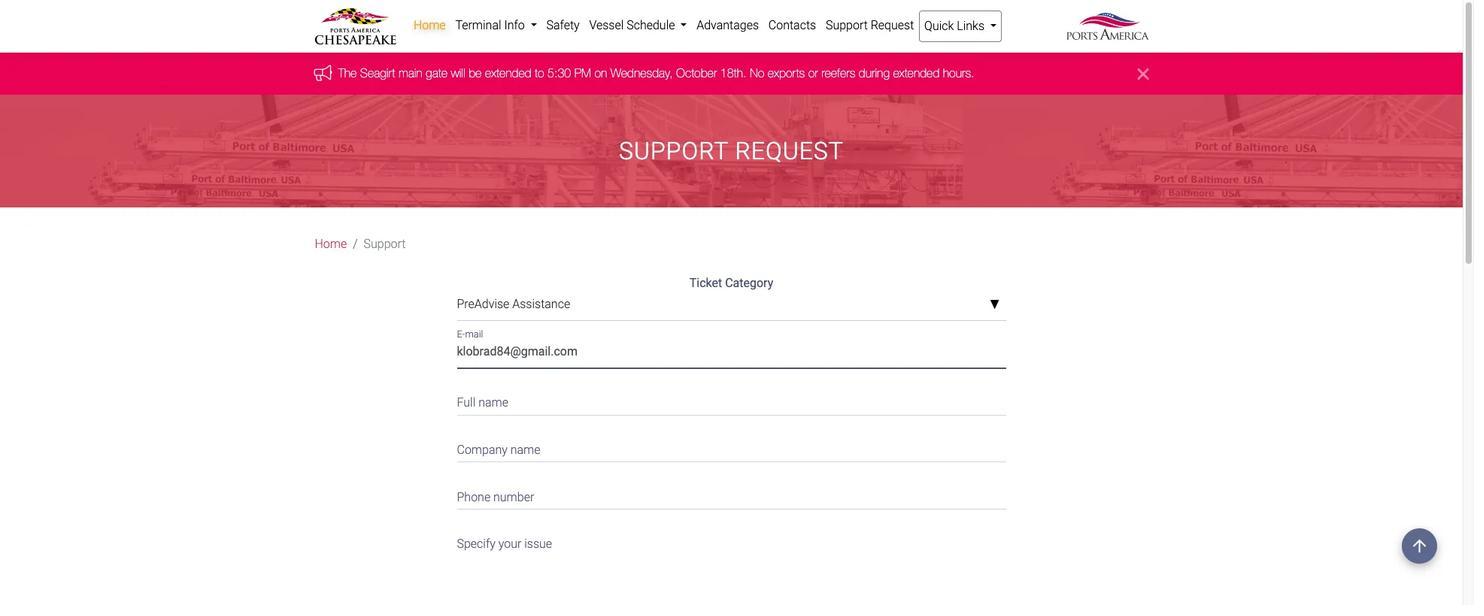 Task type: describe. For each thing, give the bounding box(es) containing it.
to
[[535, 66, 544, 80]]

2 extended from the left
[[893, 66, 940, 80]]

18th.
[[720, 66, 747, 80]]

0 horizontal spatial request
[[735, 137, 844, 166]]

close image
[[1138, 65, 1149, 83]]

go to top image
[[1402, 529, 1438, 564]]

E-mail email field
[[457, 340, 1006, 369]]

▼
[[990, 299, 1000, 311]]

the
[[338, 66, 357, 80]]

1 vertical spatial support
[[619, 137, 729, 166]]

support request link
[[821, 11, 919, 41]]

0 vertical spatial support request
[[826, 18, 914, 32]]

links
[[957, 19, 985, 33]]

the seagirt main gate will be extended to 5:30 pm on wednesday, october 18th.  no exports or reefers during extended hours. alert
[[0, 53, 1463, 95]]

safety link
[[542, 11, 585, 41]]

name for full name
[[479, 396, 508, 410]]

full name
[[457, 396, 508, 410]]

company
[[457, 443, 508, 457]]

safety
[[546, 18, 580, 32]]

quick links link
[[919, 11, 1002, 42]]

0 vertical spatial home link
[[409, 11, 451, 41]]

no
[[750, 66, 765, 80]]

exports
[[768, 66, 805, 80]]

assistance
[[512, 297, 570, 312]]

preadvise assistance
[[457, 297, 570, 312]]

terminal
[[455, 18, 501, 32]]

gate
[[426, 66, 448, 80]]

number
[[493, 490, 534, 504]]

Phone number text field
[[457, 481, 1006, 510]]

terminal info link
[[451, 11, 542, 41]]

name for company name
[[511, 443, 541, 457]]

1 extended from the left
[[485, 66, 532, 80]]

during
[[859, 66, 890, 80]]

terminal info
[[455, 18, 528, 32]]

quick
[[925, 19, 954, 33]]

main
[[399, 66, 423, 80]]

company name
[[457, 443, 541, 457]]

0 vertical spatial request
[[871, 18, 914, 32]]

schedule
[[627, 18, 675, 32]]

vessel schedule
[[589, 18, 678, 32]]

1 vertical spatial support request
[[619, 137, 844, 166]]

Specify your issue text field
[[457, 528, 1006, 606]]

will
[[451, 66, 465, 80]]



Task type: vqa. For each thing, say whether or not it's contained in the screenshot.
Or
yes



Task type: locate. For each thing, give the bounding box(es) containing it.
specify
[[457, 537, 496, 552]]

home
[[414, 18, 446, 32], [315, 237, 347, 252]]

support request
[[826, 18, 914, 32], [619, 137, 844, 166]]

e-
[[457, 329, 465, 340]]

quick links
[[925, 19, 988, 33]]

vessel schedule link
[[585, 11, 692, 41]]

Full name text field
[[457, 387, 1006, 416]]

1 horizontal spatial home
[[414, 18, 446, 32]]

1 horizontal spatial request
[[871, 18, 914, 32]]

0 horizontal spatial home
[[315, 237, 347, 252]]

extended left to
[[485, 66, 532, 80]]

name right full
[[479, 396, 508, 410]]

preadvise
[[457, 297, 510, 312]]

advantages
[[697, 18, 759, 32]]

1 horizontal spatial extended
[[893, 66, 940, 80]]

contacts
[[769, 18, 816, 32]]

phone number
[[457, 490, 534, 504]]

mail
[[465, 329, 483, 340]]

0 horizontal spatial name
[[479, 396, 508, 410]]

seagirt
[[360, 66, 395, 80]]

pm
[[574, 66, 591, 80]]

1 vertical spatial home
[[315, 237, 347, 252]]

2 vertical spatial support
[[364, 237, 406, 252]]

home for left "home" link
[[315, 237, 347, 252]]

phone
[[457, 490, 491, 504]]

support
[[826, 18, 868, 32], [619, 137, 729, 166], [364, 237, 406, 252]]

ticket category
[[690, 276, 773, 291]]

0 vertical spatial name
[[479, 396, 508, 410]]

reefers
[[822, 66, 856, 80]]

full
[[457, 396, 476, 410]]

ticket
[[690, 276, 722, 291]]

0 horizontal spatial support
[[364, 237, 406, 252]]

category
[[725, 276, 773, 291]]

name
[[479, 396, 508, 410], [511, 443, 541, 457]]

extended
[[485, 66, 532, 80], [893, 66, 940, 80]]

2 horizontal spatial support
[[826, 18, 868, 32]]

advantages link
[[692, 11, 764, 41]]

home for the topmost "home" link
[[414, 18, 446, 32]]

1 vertical spatial home link
[[315, 236, 347, 254]]

e-mail
[[457, 329, 483, 340]]

extended right the during
[[893, 66, 940, 80]]

wednesday,
[[611, 66, 673, 80]]

1 vertical spatial request
[[735, 137, 844, 166]]

specify your issue
[[457, 537, 552, 552]]

the seagirt main gate will be extended to 5:30 pm on wednesday, october 18th.  no exports or reefers during extended hours. link
[[338, 66, 975, 80]]

name right company
[[511, 443, 541, 457]]

0 vertical spatial support
[[826, 18, 868, 32]]

your
[[499, 537, 522, 552]]

0 vertical spatial home
[[414, 18, 446, 32]]

0 horizontal spatial home link
[[315, 236, 347, 254]]

hours.
[[943, 66, 975, 80]]

0 horizontal spatial extended
[[485, 66, 532, 80]]

info
[[504, 18, 525, 32]]

be
[[469, 66, 482, 80]]

or
[[808, 66, 818, 80]]

1 horizontal spatial home link
[[409, 11, 451, 41]]

request
[[871, 18, 914, 32], [735, 137, 844, 166]]

Company name text field
[[457, 434, 1006, 463]]

issue
[[524, 537, 552, 552]]

october
[[676, 66, 717, 80]]

5:30
[[548, 66, 571, 80]]

1 vertical spatial name
[[511, 443, 541, 457]]

1 horizontal spatial name
[[511, 443, 541, 457]]

vessel
[[589, 18, 624, 32]]

home link
[[409, 11, 451, 41], [315, 236, 347, 254]]

bullhorn image
[[314, 65, 338, 81]]

on
[[595, 66, 607, 80]]

contacts link
[[764, 11, 821, 41]]

the seagirt main gate will be extended to 5:30 pm on wednesday, october 18th.  no exports or reefers during extended hours.
[[338, 66, 975, 80]]

1 horizontal spatial support
[[619, 137, 729, 166]]



